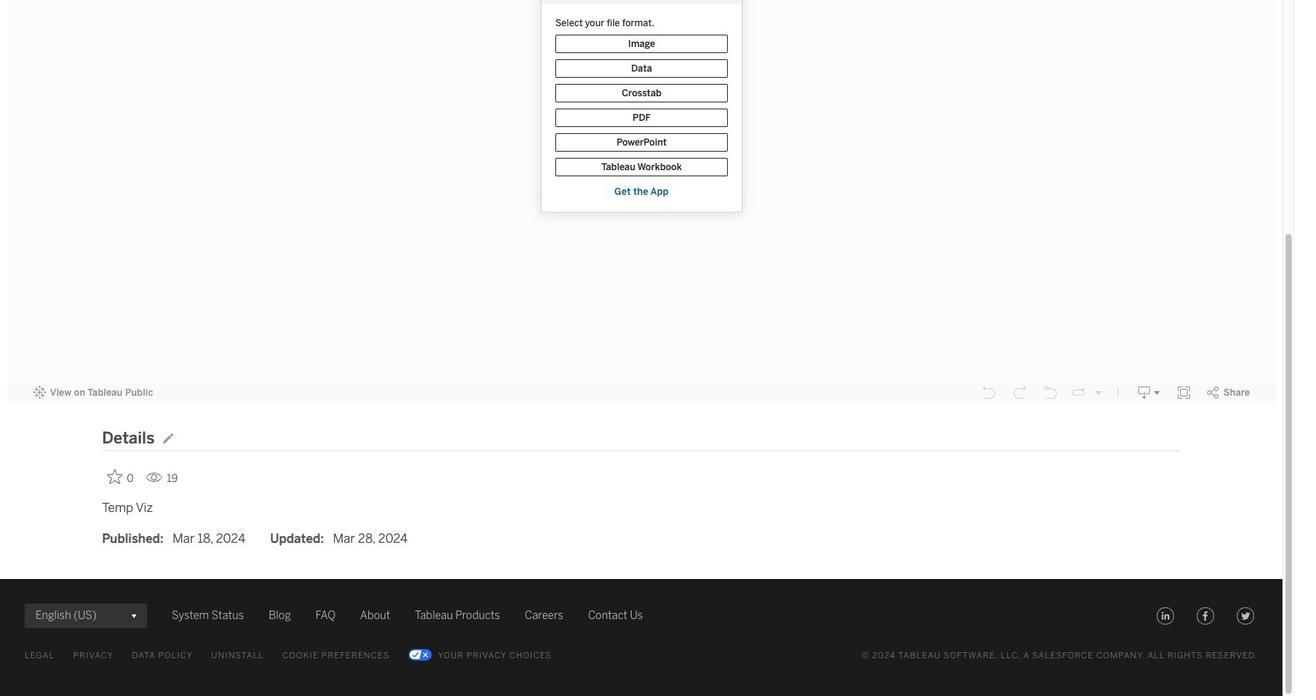 Task type: describe. For each thing, give the bounding box(es) containing it.
selected language element
[[35, 604, 136, 629]]



Task type: locate. For each thing, give the bounding box(es) containing it.
Add Favorite button
[[102, 465, 139, 490]]

add favorite image
[[107, 469, 122, 485]]



